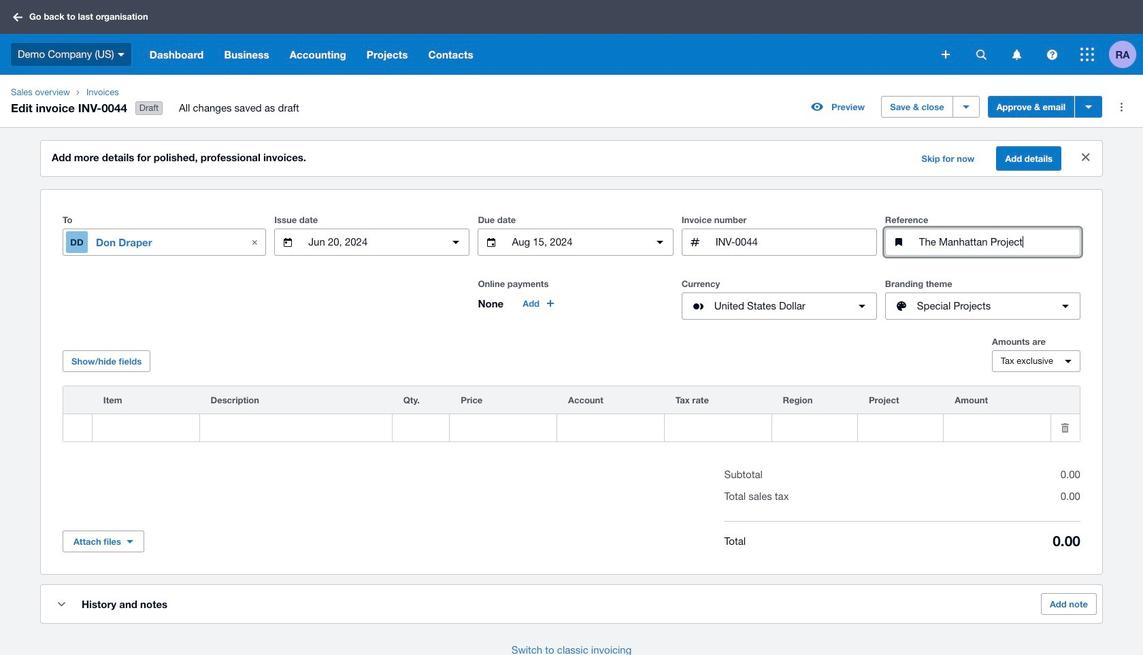 Task type: describe. For each thing, give the bounding box(es) containing it.
0 horizontal spatial svg image
[[976, 49, 986, 60]]

close image
[[241, 229, 268, 256]]

1 more date options image from the left
[[443, 229, 470, 256]]

2 more date options image from the left
[[646, 229, 673, 256]]

toggle image
[[57, 602, 65, 607]]



Task type: vqa. For each thing, say whether or not it's contained in the screenshot.
Toggle image on the left
yes



Task type: locate. For each thing, give the bounding box(es) containing it.
1 horizontal spatial more date options image
[[646, 229, 673, 256]]

None text field
[[307, 229, 437, 255], [511, 229, 641, 255], [918, 229, 1080, 255], [307, 229, 437, 255], [511, 229, 641, 255], [918, 229, 1080, 255]]

1 horizontal spatial svg image
[[1081, 48, 1094, 61]]

svg image
[[13, 13, 22, 21], [1012, 49, 1021, 60], [1047, 49, 1057, 60], [942, 50, 950, 59], [118, 53, 124, 56]]

None text field
[[714, 229, 876, 255], [200, 415, 392, 441], [714, 229, 876, 255], [200, 415, 392, 441]]

banner
[[0, 0, 1143, 75]]

None field
[[92, 415, 199, 441], [392, 415, 449, 441], [450, 415, 557, 441], [944, 415, 1051, 441], [92, 415, 199, 441], [392, 415, 449, 441], [450, 415, 557, 441], [944, 415, 1051, 441]]

invoice line item list element
[[63, 386, 1081, 442]]

more invoice options image
[[1108, 93, 1135, 121]]

more date options image
[[443, 229, 470, 256], [646, 229, 673, 256]]

invoice number element
[[682, 229, 877, 256]]

0 horizontal spatial more date options image
[[443, 229, 470, 256]]

svg image
[[1081, 48, 1094, 61], [976, 49, 986, 60]]



